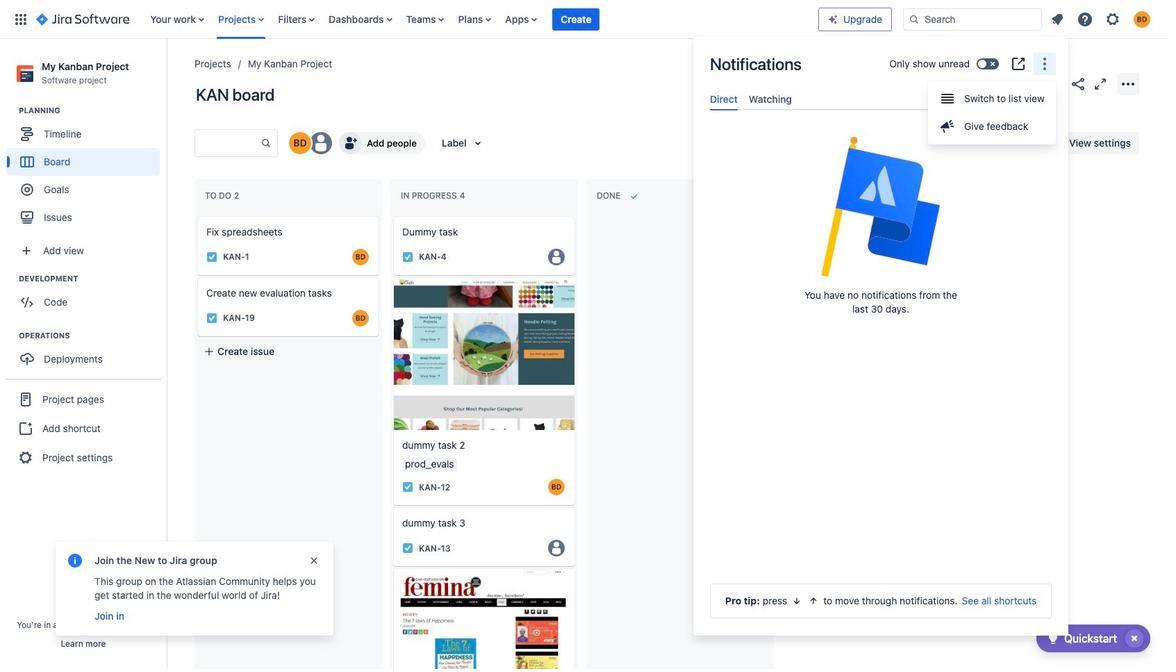 Task type: describe. For each thing, give the bounding box(es) containing it.
info image
[[67, 552, 83, 569]]

in progress element
[[401, 190, 468, 201]]

notifications image
[[1049, 11, 1066, 27]]

add people image
[[342, 135, 358, 151]]

group for planning icon
[[7, 105, 166, 236]]

dismiss image
[[308, 555, 320, 566]]

sidebar navigation image
[[151, 56, 182, 83]]

heading for "operations" icon
[[19, 330, 166, 341]]

more actions image
[[1120, 75, 1137, 92]]

heading for development icon
[[19, 273, 166, 284]]

2 create issue image from the top
[[384, 268, 401, 285]]

appswitcher icon image
[[13, 11, 29, 27]]

sidebar element
[[0, 39, 167, 669]]

primary element
[[8, 0, 818, 39]]

search image
[[909, 14, 920, 25]]

star kan board image
[[1048, 75, 1064, 92]]

to do element
[[205, 190, 242, 201]]

settings image
[[1105, 11, 1121, 27]]



Task type: locate. For each thing, give the bounding box(es) containing it.
open notifications in a new tab image
[[1010, 56, 1027, 72]]

enter full screen image
[[1092, 75, 1109, 92]]

Search field
[[903, 8, 1042, 30]]

import image
[[882, 135, 899, 151]]

create issue image
[[384, 207, 401, 224], [384, 268, 401, 285], [384, 498, 401, 515]]

task image
[[206, 251, 217, 263], [402, 251, 413, 263], [206, 313, 217, 324], [402, 482, 413, 493]]

1 vertical spatial create issue image
[[384, 268, 401, 285]]

None search field
[[903, 8, 1042, 30]]

1 vertical spatial heading
[[19, 273, 166, 284]]

dismiss quickstart image
[[1123, 627, 1146, 650]]

more image
[[1037, 56, 1053, 72]]

Search this board text field
[[195, 131, 261, 156]]

task image
[[402, 543, 413, 554]]

0 horizontal spatial list
[[143, 0, 818, 39]]

banner
[[0, 0, 1167, 39]]

jira software image
[[36, 11, 129, 27], [36, 11, 129, 27]]

arrow down image
[[792, 595, 803, 606]]

1 heading from the top
[[19, 105, 166, 116]]

create issue image
[[188, 207, 205, 224]]

goal image
[[21, 184, 33, 196]]

2 vertical spatial heading
[[19, 330, 166, 341]]

heading
[[19, 105, 166, 116], [19, 273, 166, 284], [19, 330, 166, 341]]

planning image
[[2, 102, 19, 119]]

2 vertical spatial create issue image
[[384, 498, 401, 515]]

3 heading from the top
[[19, 330, 166, 341]]

operations image
[[2, 327, 19, 344]]

tab list
[[704, 88, 1057, 111]]

development image
[[2, 270, 19, 287]]

group for development icon
[[7, 273, 166, 320]]

0 vertical spatial create issue image
[[384, 207, 401, 224]]

arrow up image
[[808, 595, 819, 606]]

2 heading from the top
[[19, 273, 166, 284]]

1 horizontal spatial list
[[1045, 7, 1159, 32]]

1 create issue image from the top
[[384, 207, 401, 224]]

list
[[143, 0, 818, 39], [1045, 7, 1159, 32]]

heading for planning icon
[[19, 105, 166, 116]]

list item
[[553, 0, 600, 39]]

0 vertical spatial heading
[[19, 105, 166, 116]]

tab panel
[[704, 111, 1057, 123]]

3 create issue image from the top
[[384, 498, 401, 515]]

your profile and settings image
[[1134, 11, 1150, 27]]

help image
[[1077, 11, 1093, 27]]

group for "operations" icon
[[7, 330, 166, 377]]

dialog
[[693, 36, 1068, 636]]

group
[[928, 81, 1056, 145], [7, 105, 166, 236], [7, 273, 166, 320], [7, 330, 166, 377], [6, 379, 161, 477]]



Task type: vqa. For each thing, say whether or not it's contained in the screenshot.
Task image associated with In Progress element at left top
yes



